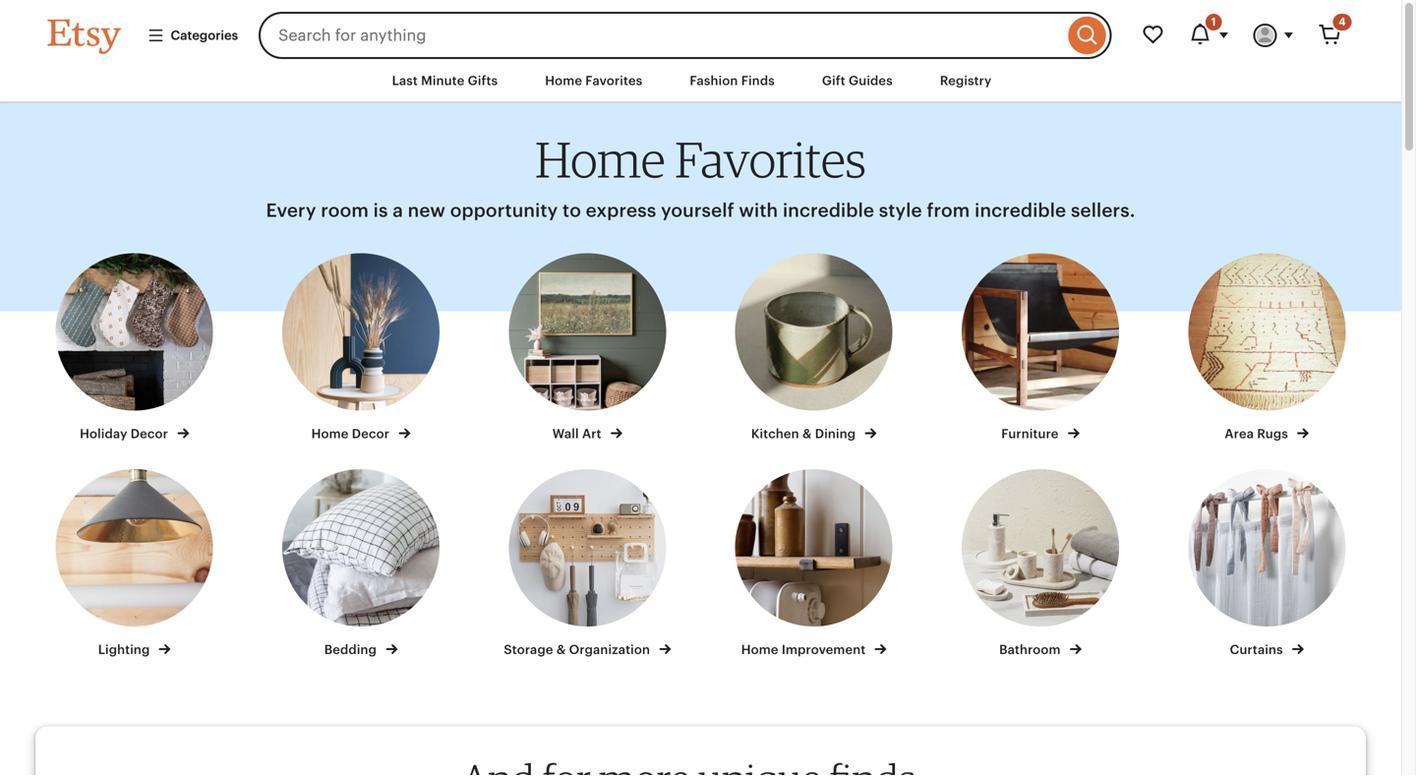 Task type: vqa. For each thing, say whether or not it's contained in the screenshot.
Curtains
yes



Task type: locate. For each thing, give the bounding box(es) containing it.
0 vertical spatial home favorites
[[545, 73, 643, 88]]

home favorites inside "main content"
[[535, 130, 866, 189]]

favorites up with
[[675, 130, 866, 189]]

home favorites down 'search for anything' text box
[[545, 73, 643, 88]]

0 horizontal spatial incredible
[[783, 200, 875, 221]]

registry link
[[925, 63, 1007, 99]]

home improvement
[[741, 642, 869, 657]]

home favorites
[[545, 73, 643, 88], [535, 130, 866, 189]]

1 horizontal spatial &
[[803, 426, 812, 441]]

0 vertical spatial favorites
[[586, 73, 643, 88]]

decor for holiday
[[131, 426, 168, 441]]

last minute gifts link
[[377, 63, 513, 99]]

&
[[803, 426, 812, 441], [557, 642, 566, 657]]

0 horizontal spatial &
[[557, 642, 566, 657]]

4 link
[[1307, 12, 1354, 59]]

wall art
[[553, 426, 605, 441]]

gift
[[822, 73, 846, 88]]

2 incredible from the left
[[975, 200, 1066, 221]]

favorites down 'search for anything' text box
[[586, 73, 643, 88]]

every
[[266, 200, 316, 221]]

1 vertical spatial &
[[557, 642, 566, 657]]

1 decor from the left
[[131, 426, 168, 441]]

menu bar
[[12, 59, 1389, 103]]

home favorites up every room is a new opportunity to express yourself with incredible style from incredible sellers.
[[535, 130, 866, 189]]

finds
[[741, 73, 775, 88]]

fashion finds link
[[675, 63, 790, 99]]

opportunity
[[450, 200, 558, 221]]

room
[[321, 200, 369, 221]]

fashion finds
[[690, 73, 775, 88]]

storage
[[504, 642, 553, 657]]

1 vertical spatial favorites
[[675, 130, 866, 189]]

incredible
[[783, 200, 875, 221], [975, 200, 1066, 221]]

curtains link
[[1172, 469, 1363, 659]]

kitchen & dining link
[[719, 253, 910, 443]]

storage & organization
[[504, 642, 653, 657]]

1 vertical spatial home favorites
[[535, 130, 866, 189]]

1 incredible from the left
[[783, 200, 875, 221]]

& left "dining" at the bottom of the page
[[803, 426, 812, 441]]

& right storage
[[557, 642, 566, 657]]

home
[[545, 73, 582, 88], [535, 130, 665, 189], [311, 426, 349, 441], [741, 642, 779, 657]]

last minute gifts
[[392, 73, 498, 88]]

0 vertical spatial &
[[803, 426, 812, 441]]

art
[[582, 426, 602, 441]]

1 horizontal spatial decor
[[352, 426, 390, 441]]

None search field
[[259, 12, 1112, 59]]

bathroom
[[999, 642, 1064, 657]]

1
[[1212, 16, 1216, 28]]

incredible right with
[[783, 200, 875, 221]]

home favorites link
[[530, 63, 657, 99]]

to
[[563, 200, 581, 221]]

curtains
[[1230, 642, 1287, 657]]

guides
[[849, 73, 893, 88]]

holiday
[[80, 426, 127, 441]]

decor
[[131, 426, 168, 441], [352, 426, 390, 441]]

favorites
[[586, 73, 643, 88], [675, 130, 866, 189]]

1 horizontal spatial favorites
[[675, 130, 866, 189]]

4
[[1339, 16, 1346, 28]]

2 decor from the left
[[352, 426, 390, 441]]

yourself
[[661, 200, 734, 221]]

with
[[739, 200, 778, 221]]

& for storage
[[557, 642, 566, 657]]

incredible right 'from'
[[975, 200, 1066, 221]]

categories button
[[132, 18, 253, 53]]

0 horizontal spatial decor
[[131, 426, 168, 441]]

0 horizontal spatial favorites
[[586, 73, 643, 88]]

area rugs
[[1225, 426, 1292, 441]]

kitchen & dining
[[751, 426, 859, 441]]

1 horizontal spatial incredible
[[975, 200, 1066, 221]]

categories
[[171, 28, 238, 43]]



Task type: describe. For each thing, give the bounding box(es) containing it.
improvement
[[782, 642, 866, 657]]

area
[[1225, 426, 1254, 441]]

dining
[[815, 426, 856, 441]]

holiday decor link
[[39, 253, 230, 443]]

bathroom link
[[945, 469, 1136, 659]]

rugs
[[1257, 426, 1288, 441]]

express
[[586, 200, 656, 221]]

storage & organization link
[[492, 469, 683, 659]]

favorites inside menu bar
[[586, 73, 643, 88]]

bedding
[[324, 642, 380, 657]]

organization
[[569, 642, 650, 657]]

lighting
[[98, 642, 153, 657]]

home improvement link
[[719, 469, 910, 659]]

holiday decor
[[80, 426, 171, 441]]

wall art link
[[492, 253, 683, 443]]

home favorites main content
[[0, 103, 1402, 775]]

new
[[408, 200, 446, 221]]

a
[[393, 200, 403, 221]]

home decor
[[311, 426, 393, 441]]

furniture
[[1002, 426, 1062, 441]]

home inside menu bar
[[545, 73, 582, 88]]

fashion
[[690, 73, 738, 88]]

lighting link
[[39, 469, 230, 659]]

1 button
[[1177, 12, 1242, 59]]

sellers.
[[1071, 200, 1136, 221]]

is
[[373, 200, 388, 221]]

Search for anything text field
[[259, 12, 1064, 59]]

gifts
[[468, 73, 498, 88]]

style
[[879, 200, 922, 221]]

bedding link
[[265, 469, 457, 659]]

home favorites inside menu bar
[[545, 73, 643, 88]]

gift guides
[[822, 73, 893, 88]]

from
[[927, 200, 970, 221]]

wall
[[553, 426, 579, 441]]

registry
[[940, 73, 992, 88]]

gift guides link
[[807, 63, 908, 99]]

kitchen
[[751, 426, 799, 441]]

none search field inside categories banner
[[259, 12, 1112, 59]]

& for kitchen
[[803, 426, 812, 441]]

minute
[[421, 73, 465, 88]]

furniture link
[[945, 253, 1136, 443]]

every room is a new opportunity to express yourself with incredible style from incredible sellers.
[[266, 200, 1136, 221]]

favorites inside "main content"
[[675, 130, 866, 189]]

decor for home
[[352, 426, 390, 441]]

categories banner
[[12, 0, 1389, 59]]

last
[[392, 73, 418, 88]]

area rugs link
[[1172, 253, 1363, 443]]

home decor link
[[265, 253, 457, 443]]

menu bar containing last minute gifts
[[12, 59, 1389, 103]]



